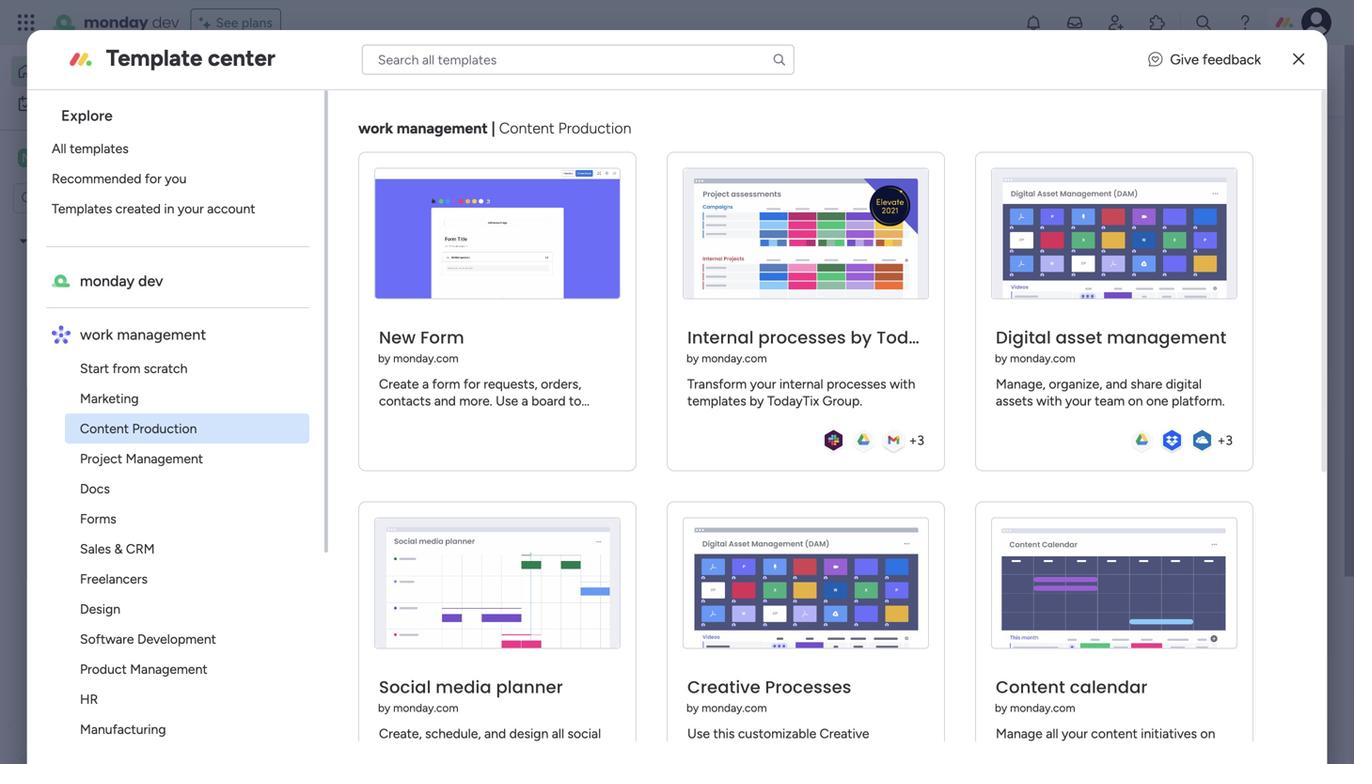 Task type: describe. For each thing, give the bounding box(es) containing it.
team down form
[[446, 375, 477, 391]]

invite team members link
[[1072, 245, 1326, 266]]

team inside workspace selection element
[[68, 149, 105, 167]]

by inside creative processes by monday.com
[[686, 702, 699, 715]]

home option
[[11, 56, 202, 87]]

check circle image
[[1072, 177, 1084, 191]]

todaytix inside transform your internal processes with templates by todaytix group.
[[767, 393, 819, 409]]

work for work management | content production
[[358, 119, 393, 137]]

planner
[[496, 676, 563, 700]]

management inside digital asset management by monday.com
[[1107, 326, 1226, 350]]

and inside "good morning, maria! quickly access your recent boards, inbox and workspaces"
[[549, 71, 574, 89]]

scrum inside list box
[[55, 233, 91, 249]]

by inside transform your internal processes with templates by todaytix group.
[[749, 393, 764, 409]]

your inside transform your internal processes with templates by todaytix group.
[[750, 376, 776, 392]]

m
[[22, 150, 33, 166]]

todaytix inside internal processes by todaytix group by monday.com
[[876, 326, 953, 350]]

by inside content calendar by monday.com
[[995, 702, 1007, 715]]

made
[[1099, 576, 1136, 594]]

boost
[[1055, 553, 1094, 571]]

your inside manage, organize, and share digital assets with your team on one platform.
[[1065, 393, 1091, 409]]

queue inside quick search results list box
[[727, 345, 773, 362]]

content for production
[[80, 421, 129, 437]]

public board image for getting started
[[662, 574, 683, 594]]

1 horizontal spatial content
[[499, 119, 554, 137]]

give feedback for v2 user feedback icon
[[1170, 51, 1261, 68]]

bugs queue inside quick search results list box
[[690, 345, 773, 362]]

production inside work management templates element
[[132, 421, 197, 437]]

my scrum team
[[34, 233, 125, 249]]

by inside social media planner by monday.com
[[378, 702, 390, 715]]

minutes
[[1213, 553, 1267, 571]]

access
[[323, 71, 369, 89]]

scrum for getting started
[[862, 606, 898, 622]]

update
[[317, 709, 374, 729]]

app
[[1204, 295, 1230, 312]]

feed
[[378, 709, 413, 729]]

marketing
[[80, 391, 139, 407]]

your inside explore element
[[177, 201, 204, 217]]

scrum for roadmap
[[513, 375, 550, 391]]

workspace selection element
[[18, 147, 108, 169]]

forms
[[80, 511, 116, 527]]

explore templates button
[[1055, 607, 1315, 645]]

complete profile link
[[1072, 269, 1326, 290]]

show
[[620, 662, 653, 678]]

quick
[[1221, 71, 1260, 89]]

getting started element
[[1044, 713, 1326, 764]]

my inside workspace selection element
[[43, 149, 64, 167]]

monday dev > my team > my scrum team up media
[[338, 606, 583, 622]]

install our mobile app
[[1091, 295, 1230, 312]]

setup account
[[1091, 175, 1186, 192]]

with inside manage, organize, and share digital assets with your team on one platform.
[[1036, 393, 1062, 409]]

manage,
[[996, 376, 1045, 392]]

& for sales
[[114, 541, 122, 557]]

center
[[208, 44, 275, 71]]

enable desktop notifications link
[[1072, 221, 1326, 242]]

project
[[80, 451, 122, 467]]

apps image
[[1148, 13, 1167, 32]]

created
[[115, 201, 161, 217]]

my work option
[[11, 88, 202, 118]]

circle o image for enable
[[1072, 225, 1084, 239]]

platform.
[[1171, 393, 1225, 409]]

processes inside transform your internal processes with templates by todaytix group.
[[826, 376, 886, 392]]

0 element
[[480, 708, 504, 731]]

select product image
[[17, 13, 36, 32]]

quick search results list box
[[291, 176, 999, 655]]

Search all templates search field
[[362, 45, 794, 75]]

install our mobile app link
[[1072, 293, 1326, 314]]

learn
[[1044, 678, 1081, 696]]

help button
[[1194, 711, 1260, 742]]

see plans
[[216, 15, 273, 31]]

hr
[[80, 692, 98, 708]]

templates inside boost your workflow in minutes with ready-made templates
[[1140, 576, 1208, 594]]

recommended for you
[[52, 171, 186, 187]]

search everything image
[[1194, 13, 1213, 32]]

development
[[137, 631, 216, 647]]

search image
[[772, 52, 787, 67]]

sprints
[[65, 297, 107, 313]]

workspaces
[[268, 92, 348, 110]]

explore heading
[[46, 90, 324, 134]]

monday up 'social'
[[338, 606, 385, 622]]

your for photo
[[1139, 199, 1168, 216]]

invite team members
[[1091, 247, 1226, 264]]

for
[[144, 171, 161, 187]]

boards,
[[455, 71, 505, 89]]

upload
[[1091, 199, 1136, 216]]

give feedback link
[[1148, 49, 1261, 70]]

complete your profile
[[1072, 144, 1239, 164]]

workspace image
[[18, 148, 37, 168]]

share
[[1130, 376, 1162, 392]]

monday.com inside creative processes by monday.com
[[701, 702, 767, 715]]

complete for complete profile
[[1091, 271, 1153, 288]]

monday.com inside new form by monday.com
[[393, 352, 458, 365]]

new form by monday.com
[[378, 326, 464, 365]]

my inside list box
[[34, 233, 52, 249]]

monday.com inside internal processes by todaytix group by monday.com
[[701, 352, 767, 365]]

template center
[[106, 44, 275, 71]]

team inside list box
[[95, 233, 125, 249]]

2 horizontal spatial getting
[[1118, 732, 1165, 748]]

transform your internal processes with templates by todaytix group.
[[687, 376, 915, 409]]

getting started inside quick search results list box
[[690, 575, 798, 593]]

inbox image
[[1065, 13, 1084, 32]]

processes inside internal processes by todaytix group by monday.com
[[758, 326, 846, 350]]

content production
[[80, 421, 197, 437]]

digital
[[996, 326, 1051, 350]]

freelancers
[[80, 571, 147, 587]]

templates
[[52, 201, 112, 217]]

my work link
[[11, 88, 202, 118]]

new
[[379, 326, 416, 350]]

crm
[[126, 541, 155, 557]]

1 vertical spatial lottie animation element
[[0, 575, 240, 764]]

upload your photo
[[1091, 199, 1209, 216]]

you
[[165, 171, 186, 187]]

group.
[[822, 393, 862, 409]]

explore for explore
[[61, 107, 113, 125]]

dev up 'social'
[[388, 606, 410, 622]]

public board image for bugs queue
[[662, 343, 683, 364]]

organize,
[[1049, 376, 1102, 392]]

+ for management
[[1217, 433, 1225, 449]]

bugs inside quick search results list box
[[690, 345, 724, 362]]

help
[[1210, 717, 1244, 736]]

project management
[[80, 451, 203, 467]]

internal processes by todaytix group by monday.com
[[686, 326, 1010, 365]]

one
[[1146, 393, 1168, 409]]

boost your workflow in minutes with ready-made templates
[[1055, 553, 1300, 594]]

monday dev > my team > my scrum team for bugs queue
[[686, 375, 931, 391]]

profile inside complete profile link
[[1157, 271, 1197, 288]]

monday for bugs queue
[[686, 375, 733, 391]]

my inside my work option
[[43, 95, 61, 111]]

search
[[1264, 71, 1311, 89]]

our
[[1131, 295, 1155, 312]]

show all
[[620, 662, 669, 678]]

upload your photo link
[[1072, 197, 1326, 218]]

management for project management
[[125, 451, 203, 467]]

product management
[[80, 661, 207, 677]]

+ 3 for management
[[1217, 433, 1233, 449]]

setup
[[1091, 175, 1129, 192]]

getting started inside list box
[[65, 425, 157, 441]]

getting inside list box
[[65, 425, 110, 441]]

templates inside explore element
[[69, 141, 128, 157]]

quick search button
[[1191, 62, 1326, 99]]

retrospectives
[[65, 393, 154, 409]]

team up media
[[446, 606, 477, 622]]

all
[[657, 662, 669, 678]]

manage, organize, and share digital assets with your team on one platform.
[[996, 376, 1225, 409]]

recently
[[317, 154, 386, 174]]

asset
[[1055, 326, 1102, 350]]

v2 user feedback image
[[1148, 49, 1162, 70]]

dev for bugs queue
[[737, 375, 758, 391]]

monday.com inside social media planner by monday.com
[[393, 702, 458, 715]]

quick search
[[1221, 71, 1311, 89]]

monday.com inside digital asset management by monday.com
[[1010, 352, 1075, 365]]

software development
[[80, 631, 216, 647]]

3 for management
[[1225, 433, 1233, 449]]

check circle image
[[1072, 249, 1084, 263]]

all templates
[[52, 141, 128, 157]]

calendar
[[1070, 676, 1147, 700]]

your inside "good morning, maria! quickly access your recent boards, inbox and workspaces"
[[373, 71, 403, 89]]

monday dev inside list box
[[80, 272, 163, 290]]

invite members image
[[1107, 13, 1126, 32]]

from
[[112, 361, 140, 377]]

give for v2 user feedback icon
[[1170, 51, 1199, 68]]

getting inside quick search results list box
[[690, 575, 743, 593]]

members
[[1167, 247, 1226, 264]]



Task type: vqa. For each thing, say whether or not it's contained in the screenshot.
the Drag the columns you want to show on your cards: to the bottom
no



Task type: locate. For each thing, give the bounding box(es) containing it.
sales
[[80, 541, 111, 557]]

1 horizontal spatial getting started
[[690, 575, 798, 593]]

0 vertical spatial started
[[113, 425, 157, 441]]

1 horizontal spatial production
[[558, 119, 631, 137]]

profile up the mobile
[[1157, 271, 1197, 288]]

home link
[[11, 56, 202, 87]]

1 vertical spatial started
[[746, 575, 798, 593]]

0 vertical spatial processes
[[758, 326, 846, 350]]

and right inbox
[[549, 71, 574, 89]]

content right |
[[499, 119, 554, 137]]

your down organize,
[[1065, 393, 1091, 409]]

0 horizontal spatial getting started
[[65, 425, 157, 441]]

1 vertical spatial management
[[130, 661, 207, 677]]

1 horizontal spatial give
[[1170, 51, 1199, 68]]

2 + from the left
[[1217, 433, 1225, 449]]

work for work management
[[80, 326, 113, 344]]

feedback for v2 user feedback image
[[1113, 82, 1172, 99]]

work management
[[80, 326, 206, 344]]

0 vertical spatial circle o image
[[1072, 272, 1084, 287]]

0 vertical spatial work
[[65, 95, 93, 111]]

team up the recommended
[[68, 149, 105, 167]]

1 vertical spatial explore
[[1124, 617, 1174, 635]]

get
[[1098, 678, 1121, 696]]

show all button
[[613, 655, 677, 685]]

0 vertical spatial monday dev
[[84, 12, 179, 33]]

1 vertical spatial circle o image
[[1072, 296, 1084, 311]]

2 + 3 from the left
[[1217, 433, 1233, 449]]

give inside give feedback
[[1113, 61, 1142, 78]]

account
[[207, 201, 255, 217]]

bugs queue inside list box
[[65, 361, 137, 377]]

|
[[491, 119, 495, 137]]

v2 bolt switch image
[[1206, 70, 1217, 91]]

visited
[[390, 154, 442, 174]]

0 horizontal spatial + 3
[[909, 433, 924, 449]]

0 vertical spatial your
[[1151, 144, 1186, 164]]

your up account
[[1151, 144, 1186, 164]]

explore for explore templates
[[1124, 617, 1174, 635]]

dev down new form by monday.com on the top of page
[[388, 375, 410, 391]]

management down install our mobile app
[[1107, 326, 1226, 350]]

2 circle o image from the top
[[1072, 296, 1084, 311]]

roadmap up start
[[65, 329, 121, 345]]

0 vertical spatial getting started
[[65, 425, 157, 441]]

monday dev > my team > my scrum team down form
[[338, 375, 583, 391]]

in inside explore element
[[164, 201, 174, 217]]

0 vertical spatial and
[[549, 71, 574, 89]]

bugs up marketing on the bottom of the page
[[65, 361, 94, 377]]

form
[[420, 326, 464, 350]]

3 for by
[[917, 433, 924, 449]]

team inside manage, organize, and share digital assets with your team on one platform.
[[1094, 393, 1125, 409]]

bugs inside list box
[[65, 361, 94, 377]]

public board image left new
[[314, 343, 335, 364]]

team up the processes
[[794, 606, 826, 622]]

update feed (inbox)
[[317, 709, 474, 729]]

templates inside explore templates button
[[1178, 617, 1245, 635]]

management
[[397, 119, 488, 137], [117, 326, 206, 344], [1107, 326, 1226, 350]]

0 horizontal spatial &
[[114, 541, 122, 557]]

started
[[1168, 732, 1211, 748]]

dev up work management
[[138, 272, 163, 290]]

with down organize,
[[1036, 393, 1062, 409]]

0 horizontal spatial queue
[[97, 361, 137, 377]]

1 vertical spatial feedback
[[1113, 82, 1172, 99]]

complete up the install
[[1091, 271, 1153, 288]]

monday dev > my team > my scrum team up group.
[[686, 375, 931, 391]]

in left minutes
[[1197, 553, 1209, 571]]

circle o image inside complete profile link
[[1072, 272, 1084, 287]]

list box
[[35, 90, 328, 764], [0, 221, 240, 703]]

work down sprints
[[80, 326, 113, 344]]

give left v2 user feedback icon
[[1113, 61, 1142, 78]]

management for work management | content production
[[397, 119, 488, 137]]

1 vertical spatial todaytix
[[767, 393, 819, 409]]

bugs queue
[[690, 345, 773, 362], [65, 361, 137, 377]]

monday down internal
[[686, 375, 733, 391]]

1 horizontal spatial &
[[1085, 678, 1095, 696]]

by inside digital asset management by monday.com
[[995, 352, 1007, 365]]

management inside list box
[[117, 326, 206, 344]]

monday.com inside content calendar by monday.com
[[1010, 702, 1075, 715]]

monday for roadmap
[[338, 375, 385, 391]]

circle o image down check circle icon
[[1072, 201, 1084, 215]]

explore up all templates
[[61, 107, 113, 125]]

0 horizontal spatial tasks
[[65, 265, 97, 281]]

by inside new form by monday.com
[[378, 352, 390, 365]]

explore down made at the right bottom of page
[[1124, 617, 1174, 635]]

1 horizontal spatial 3
[[1225, 433, 1233, 449]]

and
[[549, 71, 574, 89], [1105, 376, 1127, 392]]

2 horizontal spatial content
[[996, 676, 1065, 700]]

with inside boost your workflow in minutes with ready-made templates
[[1271, 553, 1300, 571]]

circle o image inside install our mobile app link
[[1072, 296, 1084, 311]]

monday dev up template
[[84, 12, 179, 33]]

in down 'you'
[[164, 201, 174, 217]]

management
[[125, 451, 203, 467], [130, 661, 207, 677]]

monday for recommended for you
[[80, 272, 134, 290]]

0 vertical spatial &
[[114, 541, 122, 557]]

1 horizontal spatial tasks
[[341, 575, 379, 593]]

complete for complete your profile
[[1072, 144, 1147, 164]]

give right v2 user feedback icon
[[1170, 51, 1199, 68]]

roadmap inside list box
[[65, 329, 121, 345]]

0 vertical spatial management
[[125, 451, 203, 467]]

monday.com down internal
[[701, 352, 767, 365]]

maria williams image
[[1301, 8, 1331, 38]]

content
[[499, 119, 554, 137], [80, 421, 129, 437], [996, 676, 1065, 700]]

and inside manage, organize, and share digital assets with your team on one platform.
[[1105, 376, 1127, 392]]

dev for getting started
[[737, 606, 758, 622]]

0 vertical spatial tasks
[[65, 265, 97, 281]]

your
[[373, 71, 403, 89], [177, 201, 204, 217], [750, 376, 776, 392], [1065, 393, 1091, 409], [1098, 553, 1128, 571]]

work management | content production
[[358, 119, 631, 137]]

list box containing my scrum team
[[0, 221, 240, 703]]

1 vertical spatial profile
[[1157, 271, 1197, 288]]

enable desktop notifications
[[1091, 223, 1275, 240]]

0 vertical spatial getting
[[65, 425, 110, 441]]

monday dev
[[84, 12, 179, 33], [80, 272, 163, 290]]

work inside list box
[[80, 326, 113, 344]]

0 horizontal spatial in
[[164, 201, 174, 217]]

circle o image left the install
[[1072, 296, 1084, 311]]

monday dev > my team > my scrum team up the processes
[[686, 606, 931, 622]]

& inside work management templates element
[[114, 541, 122, 557]]

recommended
[[52, 171, 141, 187]]

+ 3
[[909, 433, 924, 449], [1217, 433, 1233, 449]]

bugs queue up the transform
[[690, 345, 773, 362]]

work
[[65, 95, 93, 111], [358, 119, 393, 137], [80, 326, 113, 344]]

started
[[113, 425, 157, 441], [746, 575, 798, 593]]

your down 'you'
[[177, 201, 204, 217]]

give feedback right v2 user feedback image
[[1113, 61, 1172, 99]]

feedback down v2 user feedback icon
[[1113, 82, 1172, 99]]

0 vertical spatial content
[[499, 119, 554, 137]]

management down development
[[130, 661, 207, 677]]

work inside my work option
[[65, 95, 93, 111]]

2 vertical spatial with
[[1271, 553, 1300, 571]]

0 horizontal spatial lottie animation element
[[0, 575, 240, 764]]

0 vertical spatial lottie animation element
[[616, 45, 1145, 117]]

0 vertical spatial production
[[558, 119, 631, 137]]

dev inside list box
[[138, 272, 163, 290]]

in inside boost your workflow in minutes with ready-made templates
[[1197, 553, 1209, 571]]

recent
[[407, 71, 451, 89]]

1 + from the left
[[909, 433, 917, 449]]

ready-
[[1055, 576, 1099, 594]]

content down retrospectives
[[80, 421, 129, 437]]

1 vertical spatial &
[[1085, 678, 1095, 696]]

public board image left internal
[[662, 343, 683, 364]]

production up project management
[[132, 421, 197, 437]]

roadmap inside quick search results list box
[[341, 345, 407, 362]]

with inside transform your internal processes with templates by todaytix group.
[[889, 376, 915, 392]]

1 vertical spatial content
[[80, 421, 129, 437]]

on
[[1128, 393, 1143, 409]]

1 3 from the left
[[917, 433, 924, 449]]

your up made at the right bottom of page
[[1098, 553, 1128, 571]]

enable
[[1091, 223, 1133, 240]]

give feedback
[[1170, 51, 1261, 68], [1113, 61, 1172, 99]]

1 circle o image from the top
[[1072, 201, 1084, 215]]

0 horizontal spatial feedback
[[1113, 82, 1172, 99]]

work down the "home"
[[65, 95, 93, 111]]

monday.com
[[393, 352, 458, 365], [701, 352, 767, 365], [1010, 352, 1075, 365], [393, 702, 458, 715], [701, 702, 767, 715], [1010, 702, 1075, 715]]

monday
[[84, 12, 148, 33], [80, 272, 134, 290], [338, 375, 385, 391], [686, 375, 733, 391], [338, 606, 385, 622], [686, 606, 733, 622]]

circle o image down check circle image at right top
[[1072, 272, 1084, 287]]

monday inside list box
[[80, 272, 134, 290]]

circle o image
[[1072, 201, 1084, 215], [1072, 225, 1084, 239]]

team up group.
[[794, 375, 826, 391]]

tasks
[[65, 265, 97, 281], [341, 575, 379, 593]]

0 horizontal spatial started
[[113, 425, 157, 441]]

0 horizontal spatial todaytix
[[767, 393, 819, 409]]

0 horizontal spatial and
[[549, 71, 574, 89]]

lottie animation element
[[616, 45, 1145, 117], [0, 575, 240, 764]]

processes
[[765, 676, 851, 700]]

option
[[0, 224, 240, 228]]

0 horizontal spatial roadmap
[[65, 329, 121, 345]]

roadmap left form
[[341, 345, 407, 362]]

by
[[850, 326, 872, 350], [378, 352, 390, 365], [686, 352, 699, 365], [995, 352, 1007, 365], [749, 393, 764, 409], [378, 702, 390, 715], [686, 702, 699, 715], [995, 702, 1007, 715]]

your left internal
[[750, 376, 776, 392]]

0 vertical spatial explore
[[61, 107, 113, 125]]

(inbox)
[[417, 709, 474, 729]]

1 vertical spatial in
[[1197, 553, 1209, 571]]

inspired
[[1125, 678, 1179, 696]]

plans
[[241, 15, 273, 31]]

+ for by
[[909, 433, 917, 449]]

monday.com down learn
[[1010, 702, 1075, 715]]

morning,
[[304, 52, 356, 68]]

templates up the recommended
[[69, 141, 128, 157]]

scrum for bugs queue
[[862, 375, 898, 391]]

public board image for roadmap
[[314, 343, 335, 364]]

circle o image inside enable desktop notifications link
[[1072, 225, 1084, 239]]

complete up setup
[[1072, 144, 1147, 164]]

my work
[[43, 95, 93, 111]]

templates created in your account
[[52, 201, 255, 217]]

None search field
[[362, 45, 794, 75]]

monday dev > my team > my scrum team for roadmap
[[338, 375, 583, 391]]

social
[[379, 676, 431, 700]]

manufacturing
[[80, 722, 166, 738]]

monday.com down digital
[[1010, 352, 1075, 365]]

1 vertical spatial getting started
[[690, 575, 798, 593]]

profile up 'setup account' link
[[1190, 144, 1239, 164]]

1 vertical spatial circle o image
[[1072, 225, 1084, 239]]

started inside list box
[[113, 425, 157, 441]]

with down internal processes by todaytix group by monday.com
[[889, 376, 915, 392]]

queue inside list box
[[97, 361, 137, 377]]

complete
[[1072, 144, 1147, 164], [1091, 271, 1153, 288]]

& left crm
[[114, 541, 122, 557]]

0 vertical spatial feedback
[[1202, 51, 1261, 68]]

monday dev > my team > my scrum team
[[338, 375, 583, 391], [686, 375, 931, 391], [338, 606, 583, 622], [686, 606, 931, 622]]

notifications image
[[1024, 13, 1043, 32]]

media
[[435, 676, 491, 700]]

1 horizontal spatial bugs queue
[[690, 345, 773, 362]]

0 horizontal spatial bugs
[[65, 361, 94, 377]]

lottie animation image
[[0, 575, 240, 764]]

1 horizontal spatial and
[[1105, 376, 1127, 392]]

start from scratch
[[80, 361, 187, 377]]

v2 user feedback image
[[1091, 70, 1105, 91]]

1 circle o image from the top
[[1072, 272, 1084, 287]]

public board image right add to favorites image
[[662, 574, 683, 594]]

management for work management
[[117, 326, 206, 344]]

dev for roadmap
[[388, 375, 410, 391]]

1 horizontal spatial todaytix
[[876, 326, 953, 350]]

team up complete profile at right top
[[1129, 247, 1163, 264]]

1 vertical spatial complete
[[1091, 271, 1153, 288]]

monday.com down form
[[393, 352, 458, 365]]

assets
[[996, 393, 1033, 409]]

1 vertical spatial tasks
[[341, 575, 379, 593]]

2 vertical spatial content
[[996, 676, 1065, 700]]

help image
[[1236, 13, 1254, 32]]

give feedback for v2 user feedback image
[[1113, 61, 1172, 99]]

feedback
[[1202, 51, 1261, 68], [1113, 82, 1172, 99]]

good morning, maria! quickly access your recent boards, inbox and workspaces
[[268, 52, 574, 110]]

1 horizontal spatial + 3
[[1217, 433, 1233, 449]]

todaytix down internal
[[767, 393, 819, 409]]

content inside content calendar by monday.com
[[996, 676, 1065, 700]]

0 horizontal spatial content
[[80, 421, 129, 437]]

0 horizontal spatial give
[[1113, 61, 1142, 78]]

scratch
[[144, 361, 187, 377]]

management down content production
[[125, 451, 203, 467]]

management up visited
[[397, 119, 488, 137]]

photo
[[1171, 199, 1209, 216]]

tasks inside quick search results list box
[[341, 575, 379, 593]]

todaytix left 'group'
[[876, 326, 953, 350]]

0 horizontal spatial getting
[[65, 425, 110, 441]]

sales & crm
[[80, 541, 155, 557]]

tasks inside list box
[[65, 265, 97, 281]]

2 vertical spatial work
[[80, 326, 113, 344]]

monday.com down creative
[[701, 702, 767, 715]]

monday.com down 'social'
[[393, 702, 458, 715]]

2 circle o image from the top
[[1072, 225, 1084, 239]]

scrum
[[55, 233, 91, 249], [513, 375, 550, 391], [862, 375, 898, 391], [513, 606, 550, 622], [862, 606, 898, 622]]

give for v2 user feedback image
[[1113, 61, 1142, 78]]

install
[[1091, 295, 1128, 312]]

your down account
[[1139, 199, 1168, 216]]

1 horizontal spatial management
[[397, 119, 488, 137]]

mobile
[[1158, 295, 1201, 312]]

1 + 3 from the left
[[909, 433, 924, 449]]

product
[[80, 661, 127, 677]]

feedback up quick
[[1202, 51, 1261, 68]]

0 horizontal spatial management
[[117, 326, 206, 344]]

your for profile
[[1151, 144, 1186, 164]]

dev up template
[[152, 12, 179, 33]]

1 horizontal spatial queue
[[727, 345, 773, 362]]

and left share
[[1105, 376, 1127, 392]]

your
[[1151, 144, 1186, 164], [1139, 199, 1168, 216]]

production
[[558, 119, 631, 137], [132, 421, 197, 437]]

0 horizontal spatial explore
[[61, 107, 113, 125]]

1 vertical spatial work
[[358, 119, 393, 137]]

0 vertical spatial with
[[889, 376, 915, 392]]

docs
[[80, 481, 110, 497]]

design
[[80, 601, 120, 617]]

processes up group.
[[826, 376, 886, 392]]

& left get
[[1085, 678, 1095, 696]]

0 horizontal spatial production
[[132, 421, 197, 437]]

1 vertical spatial and
[[1105, 376, 1127, 392]]

with
[[889, 376, 915, 392], [1036, 393, 1062, 409], [1271, 553, 1300, 571]]

list box containing explore
[[35, 90, 328, 764]]

1 vertical spatial getting
[[690, 575, 743, 593]]

templates inside transform your internal processes with templates by todaytix group.
[[687, 393, 746, 409]]

processes up internal
[[758, 326, 846, 350]]

1 vertical spatial monday dev
[[80, 272, 163, 290]]

circle o image
[[1072, 272, 1084, 287], [1072, 296, 1084, 311]]

1 horizontal spatial started
[[746, 575, 798, 593]]

1 horizontal spatial bugs
[[690, 345, 724, 362]]

dev up creative
[[737, 606, 758, 622]]

your down maria!
[[373, 71, 403, 89]]

1 horizontal spatial in
[[1197, 553, 1209, 571]]

0 vertical spatial in
[[164, 201, 174, 217]]

internal
[[779, 376, 823, 392]]

+ 3 for by
[[909, 433, 924, 449]]

templates down workflow at the bottom right of the page
[[1140, 576, 1208, 594]]

work up recently visited
[[358, 119, 393, 137]]

1 horizontal spatial +
[[1217, 433, 1225, 449]]

1 vertical spatial processes
[[826, 376, 886, 392]]

2 vertical spatial getting
[[1118, 732, 1165, 748]]

0 vertical spatial circle o image
[[1072, 201, 1084, 215]]

transform
[[687, 376, 747, 392]]

public board image
[[40, 264, 58, 282]]

management for product management
[[130, 661, 207, 677]]

content left calendar
[[996, 676, 1065, 700]]

getting
[[65, 425, 110, 441], [690, 575, 743, 593], [1118, 732, 1165, 748]]

with right minutes
[[1271, 553, 1300, 571]]

1 vertical spatial your
[[1139, 199, 1168, 216]]

desktop
[[1137, 223, 1189, 240]]

started inside quick search results list box
[[746, 575, 798, 593]]

public board image
[[314, 343, 335, 364], [662, 343, 683, 364], [662, 574, 683, 594]]

templates image image
[[1061, 406, 1309, 536]]

templates down the transform
[[687, 393, 746, 409]]

see
[[216, 15, 238, 31]]

2 horizontal spatial management
[[1107, 326, 1226, 350]]

explore inside button
[[1124, 617, 1174, 635]]

monday up home link
[[84, 12, 148, 33]]

your inside boost your workflow in minutes with ready-made templates
[[1098, 553, 1128, 571]]

quickly
[[268, 71, 319, 89]]

account
[[1132, 175, 1186, 192]]

home
[[41, 63, 77, 79]]

add to favorites image
[[598, 574, 617, 593]]

dev for recommended for you
[[138, 272, 163, 290]]

explore
[[61, 107, 113, 125], [1124, 617, 1174, 635]]

content for calendar
[[996, 676, 1065, 700]]

feedback for v2 user feedback icon
[[1202, 51, 1261, 68]]

invite
[[1091, 247, 1126, 264]]

monday up creative
[[686, 606, 733, 622]]

0 vertical spatial profile
[[1190, 144, 1239, 164]]

give feedback up "v2 bolt switch" icon
[[1170, 51, 1261, 68]]

monday down new
[[338, 375, 385, 391]]

0 horizontal spatial +
[[909, 433, 917, 449]]

creative processes by monday.com
[[686, 676, 851, 715]]

bugs up the transform
[[690, 345, 724, 362]]

1 horizontal spatial with
[[1036, 393, 1062, 409]]

1 horizontal spatial explore
[[1124, 617, 1174, 635]]

close image
[[1293, 53, 1304, 66]]

0 horizontal spatial 3
[[917, 433, 924, 449]]

maria!
[[359, 52, 395, 68]]

monday dev > my team > my scrum team for getting started
[[686, 606, 931, 622]]

circle o image inside upload your photo link
[[1072, 201, 1084, 215]]

1 horizontal spatial lottie animation element
[[616, 45, 1145, 117]]

1 horizontal spatial roadmap
[[341, 345, 407, 362]]

templates down boost your workflow in minutes with ready-made templates
[[1178, 617, 1245, 635]]

queue up marketing on the bottom of the page
[[97, 361, 137, 377]]

management up scratch
[[117, 326, 206, 344]]

circle o image for upload
[[1072, 201, 1084, 215]]

software
[[80, 631, 134, 647]]

dev down internal
[[737, 375, 758, 391]]

circle o image for complete
[[1072, 272, 1084, 287]]

1 horizontal spatial getting
[[690, 575, 743, 593]]

bugs
[[690, 345, 724, 362], [65, 361, 94, 377]]

Search in workspace field
[[39, 188, 157, 209]]

caret down image
[[20, 235, 27, 248]]

production down search all templates search box
[[558, 119, 631, 137]]

monday up sprints
[[80, 272, 134, 290]]

template
[[106, 44, 202, 71]]

0 horizontal spatial with
[[889, 376, 915, 392]]

circle o image up check circle image at right top
[[1072, 225, 1084, 239]]

monday dev up sprints
[[80, 272, 163, 290]]

0 horizontal spatial bugs queue
[[65, 361, 137, 377]]

0 vertical spatial todaytix
[[876, 326, 953, 350]]

monday for getting started
[[686, 606, 733, 622]]

bugs queue up marketing on the bottom of the page
[[65, 361, 137, 377]]

0 vertical spatial complete
[[1072, 144, 1147, 164]]

explore inside "heading"
[[61, 107, 113, 125]]

1 vertical spatial with
[[1036, 393, 1062, 409]]

content inside work management templates element
[[80, 421, 129, 437]]

queue up the transform
[[727, 345, 773, 362]]

2 3 from the left
[[1225, 433, 1233, 449]]

work management templates element
[[46, 354, 324, 764]]

1 horizontal spatial feedback
[[1202, 51, 1261, 68]]

1 vertical spatial production
[[132, 421, 197, 437]]

2 horizontal spatial with
[[1271, 553, 1300, 571]]

notifications
[[1193, 223, 1275, 240]]

circle o image for install
[[1072, 296, 1084, 311]]

& for learn
[[1085, 678, 1095, 696]]

explore element
[[46, 134, 324, 224]]



